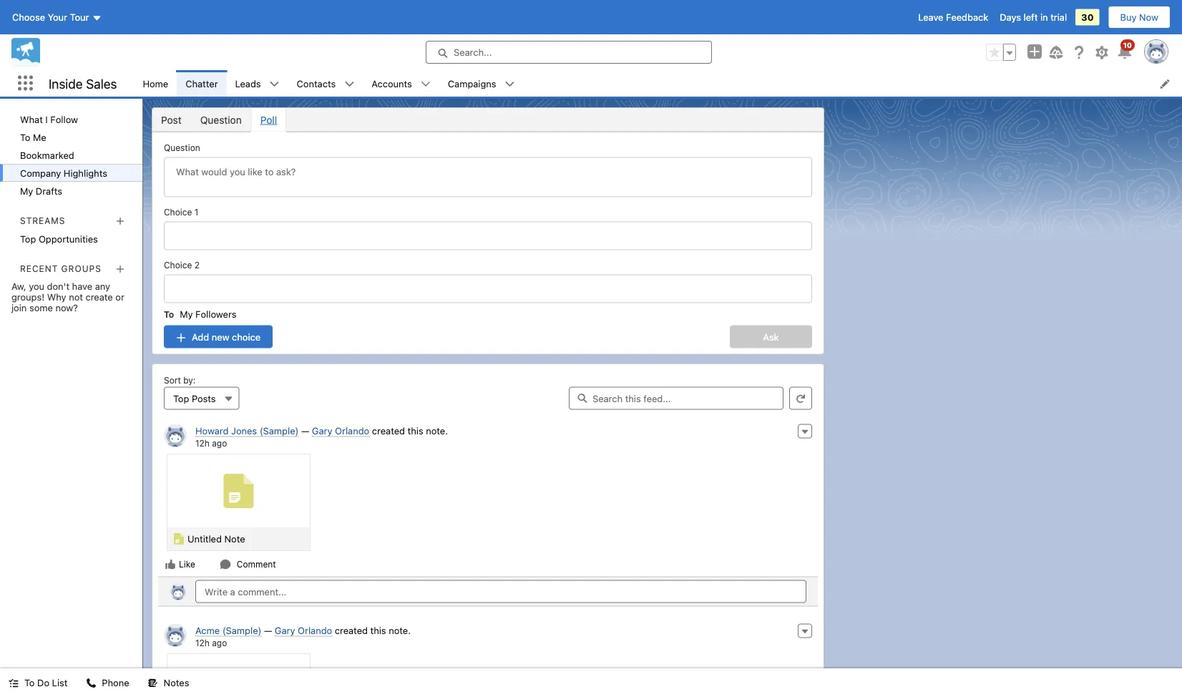 Task type: locate. For each thing, give the bounding box(es) containing it.
1 vertical spatial my
[[180, 309, 193, 320]]

choice 1
[[164, 207, 198, 217]]

0 horizontal spatial created
[[335, 625, 368, 636]]

0 vertical spatial gary orlando, 12h ago element
[[158, 418, 818, 577]]

0 horizontal spatial my
[[20, 185, 33, 196]]

aw,
[[11, 281, 26, 291]]

streams
[[20, 215, 65, 226]]

to my followers
[[164, 309, 237, 320]]

choose your tour button
[[11, 6, 103, 29]]

text default image right "contacts"
[[345, 79, 355, 89]]

what i follow to me bookmarked company highlights my drafts
[[20, 114, 107, 196]]

to me link
[[0, 128, 142, 146]]

1 vertical spatial orlando
[[298, 625, 332, 636]]

feedback
[[946, 12, 989, 23]]

top down sort by:
[[173, 393, 189, 404]]

group
[[986, 44, 1016, 61]]

text default image left notes
[[148, 678, 158, 688]]

text default image inside leads list item
[[270, 79, 280, 89]]

search... button
[[426, 41, 712, 64]]

trial
[[1051, 12, 1067, 23]]

tab list containing post
[[152, 107, 825, 132]]

gary orlando, 12h ago element containing howard jones (sample)
[[158, 418, 818, 577]]

bookmarked
[[20, 150, 74, 160]]

gary orlando, 12h ago element containing acme (sample)
[[158, 618, 818, 697]]

text default image inside contacts list item
[[345, 79, 355, 89]]

12h ago link for howard
[[195, 438, 227, 448]]

(sample) right jones
[[260, 426, 299, 436]]

join
[[11, 302, 27, 313]]

your
[[48, 12, 67, 23]]

1 choice from the top
[[164, 207, 192, 217]]

0 vertical spatial top
[[20, 233, 36, 244]]

choice left '1'
[[164, 207, 192, 217]]

choice for choice 2
[[164, 260, 192, 270]]

1 vertical spatial 12h ago link
[[195, 638, 227, 648]]

text default image right campaigns
[[505, 79, 515, 89]]

question
[[200, 114, 242, 126], [164, 143, 200, 153]]

gary orlando link
[[312, 426, 370, 437], [275, 625, 332, 637]]

leads list item
[[227, 70, 288, 97]]

gary orlando image left the acme
[[164, 624, 187, 647]]

my drafts link
[[0, 182, 142, 200]]

Sort by: button
[[164, 387, 239, 410]]

1 12h from the top
[[195, 438, 210, 448]]

2 12h ago link from the top
[[195, 638, 227, 648]]

add new choice button
[[164, 325, 273, 348]]

0 vertical spatial created
[[372, 426, 405, 436]]

text default image inside campaigns list item
[[505, 79, 515, 89]]

(sample) right the acme
[[222, 625, 262, 636]]

inside
[[49, 76, 83, 91]]

0 vertical spatial choice
[[164, 207, 192, 217]]

1 horizontal spatial top
[[173, 393, 189, 404]]

list
[[134, 70, 1183, 97]]

1 vertical spatial gary orlando image
[[170, 583, 187, 600]]

0 vertical spatial my
[[20, 185, 33, 196]]

1 vertical spatial this
[[370, 625, 386, 636]]

Choice 2 text field
[[164, 275, 812, 303]]

2 gary orlando, 12h ago element from the top
[[158, 618, 818, 697]]

0 horizontal spatial orlando
[[298, 625, 332, 636]]

gary orlando image down like button
[[170, 583, 187, 600]]

gary orlando, 12h ago element
[[158, 418, 818, 577], [158, 618, 818, 697]]

1 vertical spatial choice
[[164, 260, 192, 270]]

2 12h from the top
[[195, 638, 210, 648]]

poll
[[260, 114, 277, 126]]

gary orlando image left howard
[[164, 424, 187, 447]]

recent groups
[[20, 264, 101, 274]]

created
[[372, 426, 405, 436], [335, 625, 368, 636]]

0 vertical spatial question
[[200, 114, 242, 126]]

1 vertical spatial to
[[164, 310, 174, 320]]

2 vertical spatial gary orlando image
[[164, 624, 187, 647]]

0 vertical spatial note.
[[426, 426, 448, 436]]

12h inside howard jones (sample) — gary orlando created this note. 12h ago
[[195, 438, 210, 448]]

2 horizontal spatial text default image
[[505, 79, 515, 89]]

text default image inside accounts list item
[[421, 79, 431, 89]]

—
[[301, 426, 309, 436], [264, 625, 272, 636]]

12h down the acme
[[195, 638, 210, 648]]

choice 2
[[164, 260, 200, 270]]

to inside to my followers
[[164, 310, 174, 320]]

text default image right leads
[[270, 79, 280, 89]]

text default image left "do"
[[9, 678, 19, 688]]

1 horizontal spatial note.
[[426, 426, 448, 436]]

posts
[[192, 393, 216, 404]]

gary orlando image
[[164, 424, 187, 447], [170, 583, 187, 600], [164, 624, 187, 647]]

0 vertical spatial gary orlando link
[[312, 426, 370, 437]]

this inside howard jones (sample) — gary orlando created this note. 12h ago
[[408, 426, 424, 436]]

question down chatter link
[[200, 114, 242, 126]]

12h ago link
[[195, 438, 227, 448], [195, 638, 227, 648]]

ask
[[763, 331, 779, 342]]

to left followers
[[164, 310, 174, 320]]

1 horizontal spatial orlando
[[335, 426, 370, 436]]

0 vertical spatial —
[[301, 426, 309, 436]]

text default image right accounts
[[421, 79, 431, 89]]

text default image left like at the left
[[165, 559, 176, 570]]

add new choice
[[192, 331, 261, 342]]

note. inside acme (sample) — gary orlando created this note. 12h ago
[[389, 625, 411, 636]]

text default image inside like button
[[165, 559, 176, 570]]

0 horizontal spatial note.
[[389, 625, 411, 636]]

note
[[224, 534, 245, 544]]

why not create or join some now?
[[11, 291, 124, 313]]

0 vertical spatial this
[[408, 426, 424, 436]]

top opportunities
[[20, 233, 98, 244]]

12h inside acme (sample) — gary orlando created this note. 12h ago
[[195, 638, 210, 648]]

0 horizontal spatial text default image
[[9, 678, 19, 688]]

0 vertical spatial 12h
[[195, 438, 210, 448]]

leave feedback link
[[919, 12, 989, 23]]

text default image inside phone button
[[86, 678, 96, 688]]

tab list
[[152, 107, 825, 132]]

accounts list item
[[363, 70, 439, 97]]

orlando inside acme (sample) — gary orlando created this note. 12h ago
[[298, 625, 332, 636]]

followers
[[195, 309, 237, 320]]

tour
[[70, 12, 89, 23]]

text default image inside comment button
[[220, 559, 231, 570]]

— right acme (sample) link
[[264, 625, 272, 636]]

leads
[[235, 78, 261, 89]]

leave
[[919, 12, 944, 23]]

my
[[20, 185, 33, 196], [180, 309, 193, 320]]

— inside acme (sample) — gary orlando created this note. 12h ago
[[264, 625, 272, 636]]

12h ago link down howard
[[195, 438, 227, 448]]

1 horizontal spatial —
[[301, 426, 309, 436]]

0 horizontal spatial this
[[370, 625, 386, 636]]

1 vertical spatial top
[[173, 393, 189, 404]]

orlando
[[335, 426, 370, 436], [298, 625, 332, 636]]

1 horizontal spatial my
[[180, 309, 193, 320]]

gary orlando link for gary
[[312, 426, 370, 437]]

ago down acme (sample) link
[[212, 638, 227, 648]]

text default image inside to do list button
[[9, 678, 19, 688]]

ago down howard
[[212, 438, 227, 448]]

follow
[[50, 114, 78, 125]]

1 vertical spatial note.
[[389, 625, 411, 636]]

0 horizontal spatial —
[[264, 625, 272, 636]]

— inside howard jones (sample) — gary orlando created this note. 12h ago
[[301, 426, 309, 436]]

to left "do"
[[24, 678, 35, 688]]

accounts
[[372, 78, 412, 89]]

jones
[[231, 426, 257, 436]]

gary
[[312, 426, 333, 436], [275, 625, 295, 636]]

1 horizontal spatial gary
[[312, 426, 333, 436]]

top for top opportunities
[[20, 233, 36, 244]]

0 vertical spatial ago
[[212, 438, 227, 448]]

my inside what i follow to me bookmarked company highlights my drafts
[[20, 185, 33, 196]]

to left me
[[20, 132, 30, 142]]

10 button
[[1117, 39, 1135, 61]]

1 vertical spatial ago
[[212, 638, 227, 648]]

campaigns
[[448, 78, 496, 89]]

drafts
[[36, 185, 62, 196]]

text default image
[[270, 79, 280, 89], [421, 79, 431, 89], [165, 559, 176, 570], [220, 559, 231, 570], [86, 678, 96, 688], [148, 678, 158, 688]]

— right 'howard jones (sample)' link
[[301, 426, 309, 436]]

1 vertical spatial (sample)
[[222, 625, 262, 636]]

1 vertical spatial gary orlando, 12h ago element
[[158, 618, 818, 697]]

0 vertical spatial (sample)
[[260, 426, 299, 436]]

ago
[[212, 438, 227, 448], [212, 638, 227, 648]]

text default image down untitled note
[[220, 559, 231, 570]]

1 horizontal spatial this
[[408, 426, 424, 436]]

(sample) inside acme (sample) — gary orlando created this note. 12h ago
[[222, 625, 262, 636]]

top down 'streams' link
[[20, 233, 36, 244]]

choice left 2
[[164, 260, 192, 270]]

text default image left phone
[[86, 678, 96, 688]]

0 horizontal spatial top
[[20, 233, 36, 244]]

to inside button
[[24, 678, 35, 688]]

1 vertical spatial question
[[164, 143, 200, 153]]

1 horizontal spatial text default image
[[345, 79, 355, 89]]

1 vertical spatial 12h
[[195, 638, 210, 648]]

question down post link
[[164, 143, 200, 153]]

1 vertical spatial —
[[264, 625, 272, 636]]

1 12h ago link from the top
[[195, 438, 227, 448]]

12h down howard
[[195, 438, 210, 448]]

1 ago from the top
[[212, 438, 227, 448]]

0 vertical spatial gary
[[312, 426, 333, 436]]

note. inside howard jones (sample) — gary orlando created this note. 12h ago
[[426, 426, 448, 436]]

12h ago link down the acme
[[195, 638, 227, 648]]

text default image inside 'notes' button
[[148, 678, 158, 688]]

2 ago from the top
[[212, 638, 227, 648]]

2 vertical spatial to
[[24, 678, 35, 688]]

1 gary orlando, 12h ago element from the top
[[158, 418, 818, 577]]

my left drafts
[[20, 185, 33, 196]]

0 vertical spatial 12h ago link
[[195, 438, 227, 448]]

post link
[[152, 108, 191, 131]]

1 vertical spatial created
[[335, 625, 368, 636]]

0 horizontal spatial gary
[[275, 625, 295, 636]]

my up add
[[180, 309, 193, 320]]

1 vertical spatial gary
[[275, 625, 295, 636]]

(sample) inside howard jones (sample) — gary orlando created this note. 12h ago
[[260, 426, 299, 436]]

top inside button
[[173, 393, 189, 404]]

leads link
[[227, 70, 270, 97]]

why
[[47, 291, 66, 302]]

top
[[20, 233, 36, 244], [173, 393, 189, 404]]

choose your tour
[[12, 12, 89, 23]]

poll link
[[251, 108, 286, 131]]

me
[[33, 132, 46, 142]]

2 choice from the top
[[164, 260, 192, 270]]

this
[[408, 426, 424, 436], [370, 625, 386, 636]]

top for top posts
[[173, 393, 189, 404]]

1 horizontal spatial created
[[372, 426, 405, 436]]

ago inside howard jones (sample) — gary orlando created this note. 12h ago
[[212, 438, 227, 448]]

0 vertical spatial gary orlando image
[[164, 424, 187, 447]]

accounts link
[[363, 70, 421, 97]]

some
[[29, 302, 53, 313]]

acme (sample) — gary orlando created this note. 12h ago
[[195, 625, 411, 648]]

howard jones (sample) link
[[195, 426, 299, 437]]

now?
[[55, 302, 78, 313]]

0 vertical spatial orlando
[[335, 426, 370, 436]]

campaigns list item
[[439, 70, 524, 97]]

add
[[192, 331, 209, 342]]

0 vertical spatial to
[[20, 132, 30, 142]]

Write a comment... text field
[[195, 580, 807, 603]]

to for to my followers
[[164, 310, 174, 320]]

untitled
[[188, 534, 222, 544]]

text default image
[[345, 79, 355, 89], [505, 79, 515, 89], [9, 678, 19, 688]]

i
[[45, 114, 48, 125]]

1 vertical spatial gary orlando link
[[275, 625, 332, 637]]



Task type: vqa. For each thing, say whether or not it's contained in the screenshot.
bottommost 'note.'
yes



Task type: describe. For each thing, give the bounding box(es) containing it.
sort by:
[[164, 375, 196, 385]]

or
[[115, 291, 124, 302]]

gary orlando image for howard
[[164, 424, 187, 447]]

Choice 1 text field
[[164, 222, 812, 250]]

you
[[29, 281, 44, 291]]

to inside what i follow to me bookmarked company highlights my drafts
[[20, 132, 30, 142]]

list containing home
[[134, 70, 1183, 97]]

contacts link
[[288, 70, 345, 97]]

aw, you don't have any groups!
[[11, 281, 110, 302]]

created inside howard jones (sample) — gary orlando created this note. 12h ago
[[372, 426, 405, 436]]

do
[[37, 678, 49, 688]]

10
[[1124, 41, 1132, 49]]

home link
[[134, 70, 177, 97]]

notes
[[164, 678, 189, 688]]

opportunities
[[39, 233, 98, 244]]

12h ago link for acme
[[195, 638, 227, 648]]

notes button
[[139, 669, 198, 697]]

leave feedback
[[919, 12, 989, 23]]

new
[[212, 331, 229, 342]]

choice
[[232, 331, 261, 342]]

this inside acme (sample) — gary orlando created this note. 12h ago
[[370, 625, 386, 636]]

don't
[[47, 281, 69, 291]]

chatter link
[[177, 70, 227, 97]]

company highlights link
[[0, 164, 142, 182]]

30
[[1082, 12, 1094, 23]]

to do list
[[24, 678, 68, 688]]

not
[[69, 291, 83, 302]]

groups
[[61, 264, 101, 274]]

days
[[1000, 12, 1021, 23]]

home
[[143, 78, 168, 89]]

top posts
[[173, 393, 216, 404]]

ask button
[[730, 325, 812, 348]]

gary inside howard jones (sample) — gary orlando created this note. 12h ago
[[312, 426, 333, 436]]

groups!
[[11, 291, 45, 302]]

bookmarked link
[[0, 146, 142, 164]]

Question text field
[[164, 157, 812, 197]]

gary inside acme (sample) — gary orlando created this note. 12h ago
[[275, 625, 295, 636]]

contacts
[[297, 78, 336, 89]]

phone button
[[78, 669, 138, 697]]

left
[[1024, 12, 1038, 23]]

acme
[[195, 625, 220, 636]]

comment
[[237, 559, 276, 569]]

in
[[1041, 12, 1048, 23]]

ago inside acme (sample) — gary orlando created this note. 12h ago
[[212, 638, 227, 648]]

Search this feed... search field
[[569, 387, 784, 410]]

campaigns link
[[439, 70, 505, 97]]

sales
[[86, 76, 117, 91]]

gary orlando link for orlando
[[275, 625, 332, 637]]

untitled note
[[188, 534, 245, 544]]

howard
[[195, 426, 229, 436]]

buy
[[1121, 12, 1137, 23]]

howard jones (sample) — gary orlando created this note. 12h ago
[[195, 426, 448, 448]]

1
[[194, 207, 198, 217]]

have
[[72, 281, 92, 291]]

days left in trial
[[1000, 12, 1067, 23]]

sort
[[164, 375, 181, 385]]

by:
[[183, 375, 196, 385]]

highlights
[[64, 168, 107, 178]]

buy now button
[[1108, 6, 1171, 29]]

what i follow link
[[0, 110, 142, 128]]

buy now
[[1121, 12, 1159, 23]]

list
[[52, 678, 68, 688]]

choice for choice 1
[[164, 207, 192, 217]]

choose
[[12, 12, 45, 23]]

chatter
[[186, 78, 218, 89]]

to do list button
[[0, 669, 76, 697]]

post
[[161, 114, 182, 126]]

text default image for contacts
[[345, 79, 355, 89]]

comment button
[[219, 558, 277, 571]]

orlando inside howard jones (sample) — gary orlando created this note. 12h ago
[[335, 426, 370, 436]]

contacts list item
[[288, 70, 363, 97]]

recent groups link
[[20, 264, 101, 274]]

search...
[[454, 47, 492, 58]]

company
[[20, 168, 61, 178]]

any
[[95, 281, 110, 291]]

top opportunities link
[[0, 230, 142, 248]]

text default image for campaigns
[[505, 79, 515, 89]]

created inside acme (sample) — gary orlando created this note. 12h ago
[[335, 625, 368, 636]]

to for to do list
[[24, 678, 35, 688]]

like button
[[164, 558, 196, 571]]

what
[[20, 114, 43, 125]]

gary orlando image for acme
[[164, 624, 187, 647]]

phone
[[102, 678, 129, 688]]

streams link
[[20, 215, 65, 226]]

now
[[1140, 12, 1159, 23]]



